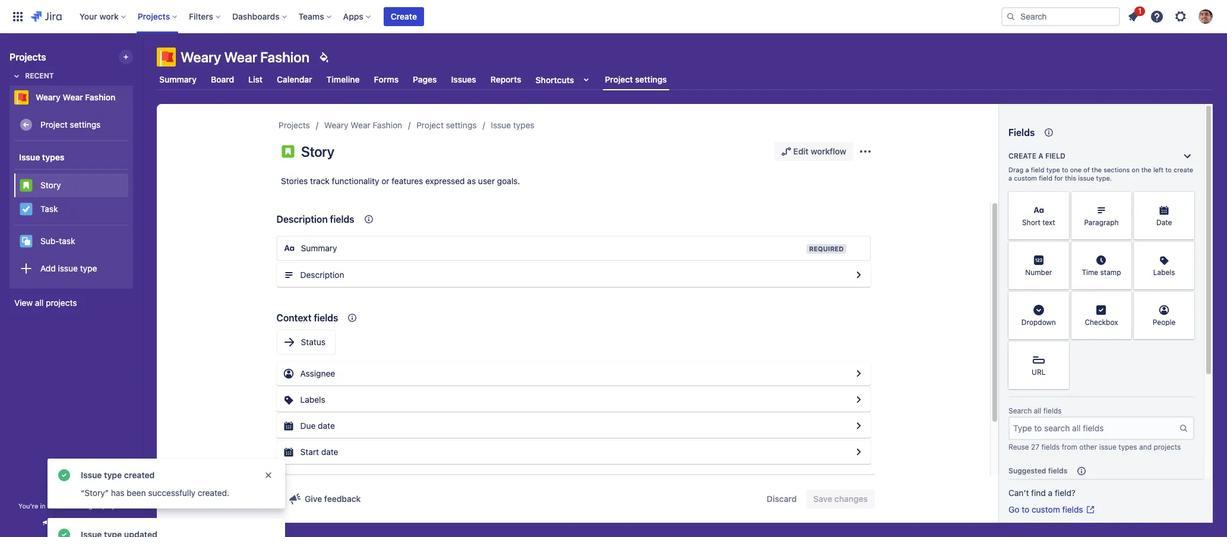 Task type: locate. For each thing, give the bounding box(es) containing it.
user
[[478, 176, 495, 186]]

0 vertical spatial issue types
[[491, 120, 535, 130]]

help image
[[1151, 9, 1165, 23]]

0 horizontal spatial summary
[[159, 74, 197, 84]]

give feedback button down you're in a team-managed project
[[34, 513, 109, 533]]

wear
[[224, 49, 257, 65], [63, 92, 83, 102], [351, 120, 371, 130]]

success image
[[57, 468, 71, 483], [57, 528, 71, 537]]

fashion down forms link
[[373, 120, 402, 130]]

in
[[40, 502, 46, 510]]

1 vertical spatial issue
[[19, 152, 40, 162]]

successfully
[[148, 488, 196, 498]]

0 vertical spatial custom
[[1015, 174, 1038, 182]]

projects right and
[[1154, 443, 1182, 452]]

issue types link
[[491, 118, 535, 133]]

1 horizontal spatial feedback
[[324, 494, 361, 504]]

to right the left
[[1166, 166, 1173, 174]]

a right drag
[[1026, 166, 1030, 174]]

feedback down managed
[[70, 519, 102, 528]]

banner containing your work
[[0, 0, 1228, 33]]

project settings link
[[14, 113, 128, 137], [417, 118, 477, 133]]

field down create a field
[[1032, 166, 1045, 174]]

more information image
[[1054, 193, 1068, 207], [1054, 243, 1068, 257], [1180, 243, 1194, 257], [1054, 293, 1068, 307], [1117, 293, 1131, 307]]

2 vertical spatial weary wear fashion
[[324, 120, 402, 130]]

a right the find
[[1049, 488, 1053, 498]]

0 horizontal spatial to
[[1022, 505, 1030, 515]]

1 vertical spatial summary
[[301, 243, 337, 253]]

team-
[[53, 502, 72, 510]]

all inside "view all projects" link
[[35, 298, 44, 308]]

weary down recent
[[36, 92, 61, 102]]

0 vertical spatial give feedback
[[305, 494, 361, 504]]

open field configuration image for due date
[[852, 419, 866, 433]]

project settings
[[605, 74, 667, 84], [40, 119, 101, 129], [417, 120, 477, 130]]

1 group from the top
[[14, 141, 128, 288]]

calendar link
[[275, 69, 315, 90]]

give feedback down you're in a team-managed project
[[53, 519, 102, 528]]

all for view
[[35, 298, 44, 308]]

0 vertical spatial create
[[391, 11, 417, 21]]

to right go
[[1022, 505, 1030, 515]]

group containing issue types
[[14, 141, 128, 288]]

labels button
[[277, 388, 871, 412]]

issue up "story"
[[81, 470, 102, 480]]

add issue type image
[[19, 262, 33, 276]]

story inside group
[[40, 180, 61, 190]]

issue types for group containing issue types
[[19, 152, 64, 162]]

more information about the context fields image
[[362, 212, 376, 226]]

description inside button
[[300, 270, 344, 280]]

1 vertical spatial issue
[[58, 263, 78, 273]]

description fields
[[277, 214, 355, 225]]

and
[[1140, 443, 1152, 452]]

projects button
[[134, 7, 182, 26]]

shortcuts button
[[534, 69, 596, 90]]

a down drag
[[1009, 174, 1013, 182]]

board
[[211, 74, 234, 84]]

issue types down reports link
[[491, 120, 535, 130]]

1 the from the left
[[1092, 166, 1102, 174]]

to up this
[[1063, 166, 1069, 174]]

0 vertical spatial give
[[305, 494, 322, 504]]

issue types for issue types link
[[491, 120, 535, 130]]

calendar
[[277, 74, 312, 84]]

tab list containing project settings
[[150, 69, 1221, 90]]

open field configuration image inside start date button
[[852, 445, 866, 459]]

0 horizontal spatial weary
[[36, 92, 61, 102]]

or
[[382, 176, 390, 186]]

3 open field configuration image from the top
[[852, 393, 866, 407]]

task
[[40, 204, 58, 214]]

fashion up calendar at the top left of the page
[[260, 49, 310, 65]]

0 vertical spatial issue
[[491, 120, 511, 130]]

this
[[1066, 174, 1077, 182]]

weary right projects link at the top left of page
[[324, 120, 349, 130]]

projects right "work"
[[138, 11, 170, 21]]

1 vertical spatial field
[[1032, 166, 1045, 174]]

group
[[14, 141, 128, 288], [14, 169, 128, 225]]

custom down drag
[[1015, 174, 1038, 182]]

suggested fields
[[1009, 467, 1068, 475]]

issue right add
[[58, 263, 78, 273]]

type down sub-task link at the left
[[80, 263, 97, 273]]

0 vertical spatial success image
[[57, 468, 71, 483]]

2 vertical spatial types
[[1119, 443, 1138, 452]]

fashion left add to starred image
[[85, 92, 116, 102]]

1 vertical spatial projects
[[10, 52, 46, 62]]

issue types up story link
[[19, 152, 64, 162]]

1 horizontal spatial give
[[305, 494, 322, 504]]

0 horizontal spatial issue
[[19, 152, 40, 162]]

0 horizontal spatial projects
[[46, 298, 77, 308]]

1 horizontal spatial types
[[513, 120, 535, 130]]

time
[[1083, 268, 1099, 277]]

custom down can't find a field?
[[1032, 505, 1061, 515]]

types inside issue types link
[[513, 120, 535, 130]]

projects up recent
[[10, 52, 46, 62]]

open field configuration image inside labels button
[[852, 393, 866, 407]]

1 horizontal spatial labels
[[1154, 268, 1176, 277]]

1 vertical spatial fashion
[[85, 92, 116, 102]]

other
[[1080, 443, 1098, 452]]

1 horizontal spatial issue types
[[491, 120, 535, 130]]

projects up issue type icon
[[279, 120, 310, 130]]

view
[[14, 298, 33, 308]]

discard
[[767, 494, 797, 504]]

0 horizontal spatial wear
[[63, 92, 83, 102]]

apps button
[[340, 7, 376, 26]]

can't find a field?
[[1009, 488, 1076, 498]]

issue
[[491, 120, 511, 130], [19, 152, 40, 162], [81, 470, 102, 480]]

types inside group
[[42, 152, 64, 162]]

description
[[277, 214, 328, 225], [300, 270, 344, 280]]

custom inside drag a field type to one of the sections on the left to create a custom field for this issue type.
[[1015, 174, 1038, 182]]

reuse
[[1009, 443, 1030, 452]]

give feedback down start date
[[305, 494, 361, 504]]

2 open field configuration image from the top
[[852, 367, 866, 381]]

weary up the 'board'
[[181, 49, 221, 65]]

type up 'has'
[[104, 470, 122, 480]]

1 vertical spatial types
[[42, 152, 64, 162]]

type inside drag a field type to one of the sections on the left to create a custom field for this issue type.
[[1047, 166, 1061, 174]]

1 horizontal spatial fashion
[[260, 49, 310, 65]]

a down more information about the fields icon
[[1039, 152, 1044, 160]]

create inside button
[[391, 11, 417, 21]]

give feedback for left give feedback button
[[53, 519, 102, 528]]

1 horizontal spatial type
[[104, 470, 122, 480]]

open field configuration image inside due date button
[[852, 419, 866, 433]]

the right on
[[1142, 166, 1152, 174]]

issue type icon image
[[281, 144, 295, 159]]

type up for
[[1047, 166, 1061, 174]]

all right 'view'
[[35, 298, 44, 308]]

issue down of at the right top of page
[[1079, 174, 1095, 182]]

0 horizontal spatial feedback
[[70, 519, 102, 528]]

2 horizontal spatial wear
[[351, 120, 371, 130]]

story up task
[[40, 180, 61, 190]]

group containing story
[[14, 169, 128, 225]]

give down 'team-'
[[53, 519, 68, 528]]

jira image
[[31, 9, 62, 23], [31, 9, 62, 23]]

fields left more information about the context fields icon
[[314, 313, 338, 323]]

projects down add issue type
[[46, 298, 77, 308]]

0 vertical spatial all
[[35, 298, 44, 308]]

2 horizontal spatial weary
[[324, 120, 349, 130]]

0 vertical spatial projects
[[46, 298, 77, 308]]

more information image for labels
[[1180, 243, 1194, 257]]

weary
[[181, 49, 221, 65], [36, 92, 61, 102], [324, 120, 349, 130]]

0 vertical spatial weary wear fashion link
[[10, 86, 128, 109]]

give feedback button
[[281, 490, 368, 509], [34, 513, 109, 533]]

date right the "start"
[[321, 447, 338, 457]]

success image up 'team-'
[[57, 468, 71, 483]]

open field configuration image for start date
[[852, 445, 866, 459]]

Search field
[[1002, 7, 1121, 26]]

2 vertical spatial projects
[[279, 120, 310, 130]]

all right the search
[[1035, 407, 1042, 415]]

2 horizontal spatial type
[[1047, 166, 1061, 174]]

banner
[[0, 0, 1228, 33]]

project down pages link
[[417, 120, 444, 130]]

1 horizontal spatial story
[[301, 143, 335, 160]]

feedback for left give feedback button
[[70, 519, 102, 528]]

start date button
[[277, 440, 871, 464]]

types for issue types link
[[513, 120, 535, 130]]

add to starred image
[[130, 90, 144, 105]]

weary wear fashion
[[181, 49, 310, 65], [36, 92, 116, 102], [324, 120, 402, 130]]

task link
[[14, 197, 128, 221]]

weary wear fashion down recent
[[36, 92, 116, 102]]

project down recent
[[40, 119, 68, 129]]

open field configuration image
[[852, 419, 866, 433], [852, 445, 866, 459]]

open field configuration image for summary
[[852, 268, 866, 282]]

a
[[1039, 152, 1044, 160], [1026, 166, 1030, 174], [1009, 174, 1013, 182], [1049, 488, 1053, 498], [47, 502, 51, 510]]

go to custom fields link
[[1009, 504, 1096, 516]]

1 vertical spatial give feedback button
[[34, 513, 109, 533]]

2 vertical spatial weary
[[324, 120, 349, 130]]

dismiss image
[[264, 471, 273, 480]]

create for create a field
[[1009, 152, 1037, 160]]

field?
[[1056, 488, 1076, 498]]

field left for
[[1040, 174, 1053, 182]]

1 horizontal spatial the
[[1142, 166, 1152, 174]]

description down stories on the left of page
[[277, 214, 328, 225]]

expressed
[[426, 176, 465, 186]]

feedback for give feedback button to the top
[[324, 494, 361, 504]]

goals.
[[497, 176, 520, 186]]

2 vertical spatial fashion
[[373, 120, 402, 130]]

0 horizontal spatial labels
[[300, 395, 326, 405]]

issue inside group
[[19, 152, 40, 162]]

0 horizontal spatial fashion
[[85, 92, 116, 102]]

more options image
[[859, 144, 873, 159]]

feedback down start date
[[324, 494, 361, 504]]

0 horizontal spatial story
[[40, 180, 61, 190]]

fields inside go to custom fields link
[[1063, 505, 1084, 515]]

managed
[[72, 502, 100, 510]]

custom
[[1015, 174, 1038, 182], [1032, 505, 1061, 515]]

labels up people
[[1154, 268, 1176, 277]]

weary wear fashion link down recent
[[10, 86, 128, 109]]

1 vertical spatial issue types
[[19, 152, 64, 162]]

description up "context fields"
[[300, 270, 344, 280]]

project right shortcuts popup button
[[605, 74, 633, 84]]

field up for
[[1046, 152, 1066, 160]]

labels
[[1154, 268, 1176, 277], [300, 395, 326, 405]]

filters button
[[186, 7, 225, 26]]

1 vertical spatial give feedback
[[53, 519, 102, 528]]

view all projects
[[14, 298, 77, 308]]

list
[[249, 74, 263, 84]]

0 vertical spatial description
[[277, 214, 328, 225]]

issue down reports link
[[491, 120, 511, 130]]

search
[[1009, 407, 1033, 415]]

issue types inside group
[[19, 152, 64, 162]]

issue right the other
[[1100, 443, 1117, 452]]

1 vertical spatial projects
[[1154, 443, 1182, 452]]

dashboards
[[232, 11, 280, 21]]

give down the "start"
[[305, 494, 322, 504]]

create
[[1174, 166, 1194, 174]]

project settings link down recent
[[14, 113, 128, 137]]

success image down 'team-'
[[57, 528, 71, 537]]

2 open field configuration image from the top
[[852, 445, 866, 459]]

summary down description fields
[[301, 243, 337, 253]]

reuse 27 fields from other issue types and projects
[[1009, 443, 1182, 452]]

all for search
[[1035, 407, 1042, 415]]

0 vertical spatial summary
[[159, 74, 197, 84]]

2 vertical spatial more information image
[[1180, 293, 1194, 307]]

this link will be opened in a new tab image
[[1086, 505, 1096, 515]]

pages
[[413, 74, 437, 84]]

1 vertical spatial date
[[321, 447, 338, 457]]

projects inside dropdown button
[[138, 11, 170, 21]]

your work button
[[76, 7, 131, 26]]

fields right 27
[[1042, 443, 1060, 452]]

2 horizontal spatial project settings
[[605, 74, 667, 84]]

set background color image
[[317, 50, 331, 64]]

create right the apps popup button
[[391, 11, 417, 21]]

1 vertical spatial weary wear fashion link
[[324, 118, 402, 133]]

date inside button
[[321, 447, 338, 457]]

date
[[318, 421, 335, 431], [321, 447, 338, 457]]

more information image for dropdown
[[1054, 293, 1068, 307]]

date right due
[[318, 421, 335, 431]]

the
[[1092, 166, 1102, 174], [1142, 166, 1152, 174]]

date for start date
[[321, 447, 338, 457]]

fields
[[1009, 127, 1035, 138]]

open field configuration image
[[852, 268, 866, 282], [852, 367, 866, 381], [852, 393, 866, 407]]

1 horizontal spatial to
[[1063, 166, 1069, 174]]

url
[[1032, 368, 1046, 377]]

people
[[1153, 318, 1176, 327]]

weary wear fashion down timeline link
[[324, 120, 402, 130]]

add issue type button
[[14, 257, 128, 281]]

1 vertical spatial story
[[40, 180, 61, 190]]

1 horizontal spatial weary wear fashion link
[[324, 118, 402, 133]]

1 vertical spatial labels
[[300, 395, 326, 405]]

edit
[[794, 146, 809, 156]]

tab list
[[150, 69, 1221, 90]]

1 open field configuration image from the top
[[852, 268, 866, 282]]

type.
[[1097, 174, 1113, 182]]

story up track
[[301, 143, 335, 160]]

more information image for date
[[1180, 193, 1194, 207]]

to
[[1063, 166, 1069, 174], [1166, 166, 1173, 174], [1022, 505, 1030, 515]]

projects link
[[279, 118, 310, 133]]

2 group from the top
[[14, 169, 128, 225]]

2 success image from the top
[[57, 528, 71, 537]]

0 vertical spatial type
[[1047, 166, 1061, 174]]

0 horizontal spatial the
[[1092, 166, 1102, 174]]

0 vertical spatial field
[[1046, 152, 1066, 160]]

create a field
[[1009, 152, 1066, 160]]

weary wear fashion up list
[[181, 49, 310, 65]]

0 horizontal spatial types
[[42, 152, 64, 162]]

number
[[1026, 268, 1053, 277]]

search image
[[1007, 12, 1016, 21]]

time stamp
[[1083, 268, 1122, 277]]

date inside button
[[318, 421, 335, 431]]

2 vertical spatial issue
[[81, 470, 102, 480]]

more information image for checkbox
[[1117, 293, 1131, 307]]

types up story link
[[42, 152, 64, 162]]

required
[[810, 245, 844, 253]]

open field configuration image for assignee
[[852, 393, 866, 407]]

types down reports link
[[513, 120, 535, 130]]

issue types
[[491, 120, 535, 130], [19, 152, 64, 162]]

the right of at the right top of page
[[1092, 166, 1102, 174]]

create up drag
[[1009, 152, 1037, 160]]

issue up story link
[[19, 152, 40, 162]]

settings image
[[1174, 9, 1189, 23]]

2 vertical spatial type
[[104, 470, 122, 480]]

2 horizontal spatial issue
[[491, 120, 511, 130]]

weary wear fashion link down timeline link
[[324, 118, 402, 133]]

2 horizontal spatial issue
[[1100, 443, 1117, 452]]

summary left the 'board'
[[159, 74, 197, 84]]

0 vertical spatial weary wear fashion
[[181, 49, 310, 65]]

story
[[301, 143, 335, 160], [40, 180, 61, 190]]

0 vertical spatial give feedback button
[[281, 490, 368, 509]]

fields left this link will be opened in a new tab 'image'
[[1063, 505, 1084, 515]]

from
[[1062, 443, 1078, 452]]

1 open field configuration image from the top
[[852, 419, 866, 433]]

labels up the due date
[[300, 395, 326, 405]]

fields left more information about the context fields image
[[330, 214, 355, 225]]

2 vertical spatial open field configuration image
[[852, 393, 866, 407]]

add issue type
[[40, 263, 97, 273]]

0 horizontal spatial issue
[[58, 263, 78, 273]]

0 horizontal spatial give
[[53, 519, 68, 528]]

give feedback button down start date
[[281, 490, 368, 509]]

1 vertical spatial weary
[[36, 92, 61, 102]]

open field configuration image inside description button
[[852, 268, 866, 282]]

1 vertical spatial feedback
[[70, 519, 102, 528]]

project settings link down the issues link
[[417, 118, 477, 133]]

stories
[[281, 176, 308, 186]]

2 horizontal spatial project
[[605, 74, 633, 84]]

weary wear fashion link
[[10, 86, 128, 109], [324, 118, 402, 133]]

left
[[1154, 166, 1164, 174]]

1 horizontal spatial issue
[[1079, 174, 1095, 182]]

1 vertical spatial more information image
[[1117, 243, 1131, 257]]

start date
[[300, 447, 338, 457]]

1 horizontal spatial give feedback
[[305, 494, 361, 504]]

types left and
[[1119, 443, 1138, 452]]

1 vertical spatial open field configuration image
[[852, 367, 866, 381]]

more information image
[[1180, 193, 1194, 207], [1117, 243, 1131, 257], [1180, 293, 1194, 307]]

due
[[300, 421, 316, 431]]



Task type: describe. For each thing, give the bounding box(es) containing it.
open field configuration image inside assignee button
[[852, 367, 866, 381]]

description for description fields
[[277, 214, 328, 225]]

sections
[[1104, 166, 1131, 174]]

0 vertical spatial labels
[[1154, 268, 1176, 277]]

more information about the context fields image
[[346, 311, 360, 325]]

date for due date
[[318, 421, 335, 431]]

1 horizontal spatial project settings link
[[417, 118, 477, 133]]

go to custom fields
[[1009, 505, 1084, 515]]

1 horizontal spatial summary
[[301, 243, 337, 253]]

1 vertical spatial give
[[53, 519, 68, 528]]

discard button
[[760, 490, 804, 509]]

issue for issue types link
[[491, 120, 511, 130]]

stamp
[[1101, 268, 1122, 277]]

1 horizontal spatial settings
[[446, 120, 477, 130]]

2 the from the left
[[1142, 166, 1152, 174]]

sidebar navigation image
[[130, 48, 156, 71]]

list link
[[246, 69, 265, 90]]

sub-
[[40, 236, 59, 246]]

go
[[1009, 505, 1020, 515]]

type inside add issue type button
[[80, 263, 97, 273]]

filters
[[189, 11, 213, 21]]

context fields
[[277, 313, 338, 323]]

Type to search all fields text field
[[1010, 418, 1180, 439]]

2 horizontal spatial settings
[[635, 74, 667, 84]]

suggested
[[1009, 467, 1047, 475]]

more information image for number
[[1054, 243, 1068, 257]]

created
[[124, 470, 155, 480]]

created.
[[198, 488, 229, 498]]

due date
[[300, 421, 335, 431]]

issue for group containing issue types
[[19, 152, 40, 162]]

search all fields
[[1009, 407, 1062, 415]]

field for create
[[1046, 152, 1066, 160]]

2 horizontal spatial fashion
[[373, 120, 402, 130]]

create for create
[[391, 11, 417, 21]]

"story"
[[81, 488, 109, 498]]

field for drag
[[1032, 166, 1045, 174]]

assignee button
[[277, 362, 871, 386]]

you're in a team-managed project
[[18, 502, 124, 510]]

your profile and settings image
[[1199, 9, 1214, 23]]

collapse recent projects image
[[10, 69, 24, 83]]

1 vertical spatial custom
[[1032, 505, 1061, 515]]

2 vertical spatial field
[[1040, 174, 1053, 182]]

issue type created
[[81, 470, 155, 480]]

summary link
[[157, 69, 199, 90]]

fields up field?
[[1049, 467, 1068, 475]]

projects for projects dropdown button
[[138, 11, 170, 21]]

projects for projects link at the top left of page
[[279, 120, 310, 130]]

description for description
[[300, 270, 344, 280]]

2 vertical spatial issue
[[1100, 443, 1117, 452]]

text
[[1043, 218, 1056, 227]]

shortcuts
[[536, 75, 574, 85]]

more information image for time stamp
[[1117, 243, 1131, 257]]

task
[[59, 236, 75, 246]]

0 horizontal spatial settings
[[70, 119, 101, 129]]

of
[[1084, 166, 1091, 174]]

1 horizontal spatial project
[[417, 120, 444, 130]]

appswitcher icon image
[[11, 9, 25, 23]]

pages link
[[411, 69, 440, 90]]

stories track functionality or features expressed as user goals.
[[281, 176, 520, 186]]

0 horizontal spatial project settings link
[[14, 113, 128, 137]]

2 horizontal spatial to
[[1166, 166, 1173, 174]]

1 horizontal spatial weary wear fashion
[[181, 49, 310, 65]]

teams button
[[295, 7, 336, 26]]

labels inside button
[[300, 395, 326, 405]]

more information image for people
[[1180, 293, 1194, 307]]

issue inside button
[[58, 263, 78, 273]]

0 horizontal spatial project
[[40, 119, 68, 129]]

drag a field type to one of the sections on the left to create a custom field for this issue type.
[[1009, 166, 1194, 182]]

teams
[[299, 11, 324, 21]]

one
[[1071, 166, 1082, 174]]

forms
[[374, 74, 399, 84]]

2 vertical spatial wear
[[351, 120, 371, 130]]

can't
[[1009, 488, 1030, 498]]

27
[[1032, 443, 1040, 452]]

timeline
[[327, 74, 360, 84]]

1 horizontal spatial project settings
[[417, 120, 477, 130]]

apps
[[343, 11, 364, 21]]

a right in
[[47, 502, 51, 510]]

for
[[1055, 174, 1064, 182]]

view all projects link
[[10, 292, 133, 314]]

track
[[310, 176, 330, 186]]

assignee
[[300, 368, 335, 379]]

1
[[1139, 6, 1142, 15]]

drag
[[1009, 166, 1024, 174]]

0 vertical spatial wear
[[224, 49, 257, 65]]

give feedback for give feedback button to the top
[[305, 494, 361, 504]]

0 vertical spatial story
[[301, 143, 335, 160]]

2 horizontal spatial weary wear fashion
[[324, 120, 402, 130]]

dashboards button
[[229, 7, 292, 26]]

board link
[[209, 69, 237, 90]]

context
[[277, 313, 312, 323]]

issues
[[451, 74, 476, 84]]

0 horizontal spatial give feedback button
[[34, 513, 109, 533]]

work
[[100, 11, 119, 21]]

1 success image from the top
[[57, 468, 71, 483]]

has
[[111, 488, 125, 498]]

"story" has been successfully created.
[[81, 488, 229, 498]]

workflow
[[811, 146, 847, 156]]

0 vertical spatial weary
[[181, 49, 221, 65]]

0 vertical spatial fashion
[[260, 49, 310, 65]]

add
[[40, 263, 56, 273]]

dropdown
[[1022, 318, 1057, 327]]

been
[[127, 488, 146, 498]]

due date button
[[277, 414, 871, 438]]

0 horizontal spatial project settings
[[40, 119, 101, 129]]

2 horizontal spatial types
[[1119, 443, 1138, 452]]

your work
[[79, 11, 119, 21]]

more information image for short text
[[1054, 193, 1068, 207]]

fields right the search
[[1044, 407, 1062, 415]]

story link
[[14, 174, 128, 197]]

issue inside drag a field type to one of the sections on the left to create a custom field for this issue type.
[[1079, 174, 1095, 182]]

status
[[301, 337, 326, 347]]

short text
[[1023, 218, 1056, 227]]

types for group containing issue types
[[42, 152, 64, 162]]

create button
[[384, 7, 424, 26]]

as
[[467, 176, 476, 186]]

sub-task link
[[14, 229, 128, 253]]

primary element
[[7, 0, 1002, 33]]

notifications image
[[1127, 9, 1141, 23]]

edit workflow
[[794, 146, 847, 156]]

0 horizontal spatial weary wear fashion
[[36, 92, 116, 102]]

paragraph
[[1085, 218, 1119, 227]]

more information about the fields image
[[1043, 125, 1057, 140]]

start
[[300, 447, 319, 457]]

1 horizontal spatial issue
[[81, 470, 102, 480]]

more information about the suggested fields image
[[1075, 464, 1090, 478]]

functionality
[[332, 176, 379, 186]]

create project image
[[121, 52, 131, 62]]

project
[[102, 502, 124, 510]]

description button
[[277, 263, 871, 287]]

forms link
[[372, 69, 401, 90]]

0 horizontal spatial weary wear fashion link
[[10, 86, 128, 109]]



Task type: vqa. For each thing, say whether or not it's contained in the screenshot.
More information icon
yes



